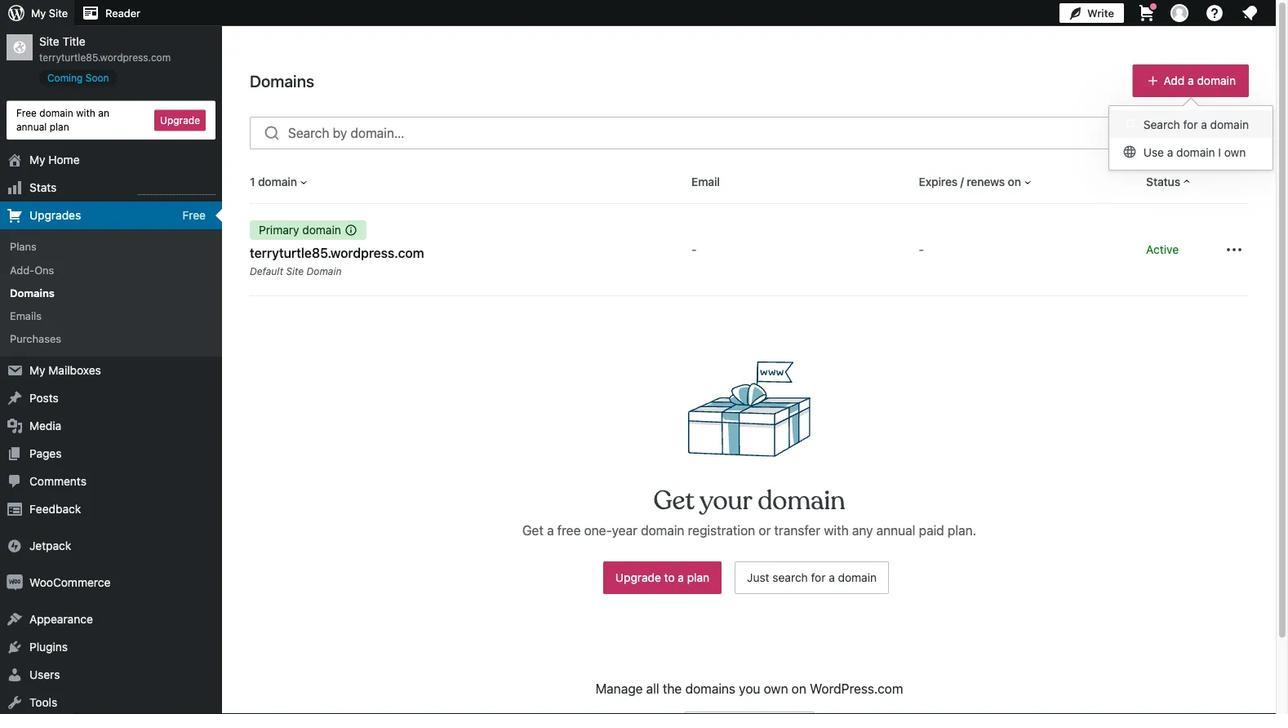 Task type: locate. For each thing, give the bounding box(es) containing it.
pages link
[[0, 440, 222, 468]]

1 horizontal spatial -
[[919, 243, 925, 256]]

plan.
[[948, 523, 977, 539]]

free down highest hourly views 0 image
[[183, 209, 206, 222]]

a right search
[[829, 571, 835, 585]]

comments link
[[0, 468, 222, 496]]

1 vertical spatial free
[[183, 209, 206, 222]]

own right i
[[1225, 146, 1247, 159]]

1 horizontal spatial on
[[1008, 175, 1022, 189]]

my site
[[31, 7, 68, 19]]

img image left jetpack
[[7, 538, 23, 555]]

0 vertical spatial on
[[1008, 175, 1022, 189]]

plans link
[[0, 235, 222, 258]]

for inside button
[[1184, 118, 1199, 131]]

emails
[[10, 310, 42, 322]]

get your domain get a free one-year domain registration or transfer with any annual paid plan.
[[523, 485, 977, 539]]

1 vertical spatial img image
[[7, 575, 23, 591]]

help image
[[1206, 3, 1225, 23]]

on inside button
[[1008, 175, 1022, 189]]

1 vertical spatial own
[[764, 682, 789, 697]]

img image
[[7, 538, 23, 555], [7, 575, 23, 591]]

tooltip containing search for a domain
[[1109, 97, 1274, 171]]

jetpack link
[[0, 533, 222, 560]]

site left title
[[39, 35, 59, 48]]

get left the your
[[654, 485, 695, 518]]

1 horizontal spatial for
[[1184, 118, 1199, 131]]

plans
[[10, 241, 37, 253]]

use a domain i own link
[[1110, 138, 1273, 166]]

terryturtle85.wordpress.com default site domain
[[250, 245, 424, 277]]

emails link
[[0, 304, 222, 327]]

0 vertical spatial upgrade
[[160, 115, 200, 126]]

site right the default
[[286, 265, 304, 277]]

0 horizontal spatial domains
[[10, 287, 55, 299]]

one-
[[584, 523, 612, 539]]

0 vertical spatial for
[[1184, 118, 1199, 131]]

1 horizontal spatial get
[[654, 485, 695, 518]]

appearance link
[[0, 606, 222, 634]]

on
[[1008, 175, 1022, 189], [792, 682, 807, 697]]

0 vertical spatial terryturtle85.wordpress.com
[[39, 52, 171, 63]]

img image left woocommerce on the bottom left of page
[[7, 575, 23, 591]]

get left free
[[523, 523, 544, 539]]

wordpress.com
[[810, 682, 904, 697]]

domain right add
[[1198, 74, 1237, 87]]

write link
[[1060, 0, 1125, 26]]

my profile image
[[1171, 4, 1189, 22]]

1 vertical spatial with
[[824, 523, 849, 539]]

tooltip
[[1109, 97, 1274, 171]]

just search for a domain link
[[735, 562, 890, 595]]

appearance
[[29, 613, 93, 627]]

on right you
[[792, 682, 807, 697]]

domains
[[250, 71, 314, 90], [10, 287, 55, 299]]

0 vertical spatial own
[[1225, 146, 1247, 159]]

upgrade for upgrade to a plan
[[616, 571, 661, 585]]

free inside free domain with an annual plan
[[16, 107, 37, 119]]

site up title
[[49, 7, 68, 19]]

0 vertical spatial domains
[[250, 71, 314, 90]]

free for free
[[183, 209, 206, 222]]

a left free
[[547, 523, 554, 539]]

add-ons
[[10, 264, 54, 276]]

free for free domain with an annual plan
[[16, 107, 37, 119]]

0 horizontal spatial own
[[764, 682, 789, 697]]

upgrade
[[160, 115, 200, 126], [616, 571, 661, 585]]

2 vertical spatial my
[[29, 364, 45, 377]]

site
[[49, 7, 68, 19], [39, 35, 59, 48], [286, 265, 304, 277]]

use a domain i own
[[1144, 146, 1247, 159]]

domain right year
[[641, 523, 685, 539]]

primary
[[259, 223, 299, 237]]

get your domain main content
[[0, 0, 1250, 715]]

1 domain
[[250, 175, 297, 189]]

my inside my mailboxes link
[[29, 364, 45, 377]]

add-
[[10, 264, 34, 276]]

1 vertical spatial site
[[39, 35, 59, 48]]

img image inside woocommerce link
[[7, 575, 23, 591]]

add a domain
[[1164, 74, 1237, 87]]

soon
[[86, 72, 109, 83]]

a right add
[[1188, 74, 1195, 87]]

own right you
[[764, 682, 789, 697]]

coming
[[47, 72, 83, 83]]

on right renews
[[1008, 175, 1022, 189]]

0 vertical spatial free
[[16, 107, 37, 119]]

my
[[31, 7, 46, 19], [29, 153, 45, 167], [29, 364, 45, 377]]

domain down any
[[838, 571, 877, 585]]

domain up annual plan
[[39, 107, 73, 119]]

a up 'use a domain i own'
[[1202, 118, 1208, 131]]

2 vertical spatial site
[[286, 265, 304, 277]]

tools link
[[0, 689, 222, 715]]

my inside my site link
[[31, 7, 46, 19]]

menu
[[1110, 106, 1273, 170]]

my up posts
[[29, 364, 45, 377]]

upgrade left to
[[616, 571, 661, 585]]

0 horizontal spatial upgrade
[[160, 115, 200, 126]]

own inside the get your domain main content
[[764, 682, 789, 697]]

upgrade inside button
[[160, 115, 200, 126]]

0 horizontal spatial get
[[523, 523, 544, 539]]

1 horizontal spatial terryturtle85.wordpress.com
[[250, 245, 424, 261]]

annual plan
[[16, 121, 69, 133]]

for
[[1184, 118, 1199, 131], [811, 571, 826, 585]]

1 vertical spatial for
[[811, 571, 826, 585]]

tools
[[29, 696, 57, 710]]

1 horizontal spatial upgrade
[[616, 571, 661, 585]]

terryturtle85.wordpress.com up domain
[[250, 245, 424, 261]]

own
[[1225, 146, 1247, 159], [764, 682, 789, 697]]

woocommerce link
[[0, 569, 222, 597]]

terryturtle85.wordpress.com
[[39, 52, 171, 63], [250, 245, 424, 261]]

home
[[48, 153, 80, 167]]

1 img image from the top
[[7, 538, 23, 555]]

0 vertical spatial my
[[31, 7, 46, 19]]

an
[[98, 107, 109, 119]]

upgrade inside the get your domain main content
[[616, 571, 661, 585]]

i
[[1219, 146, 1222, 159]]

1 horizontal spatial free
[[183, 209, 206, 222]]

get
[[654, 485, 695, 518], [523, 523, 544, 539]]

domain right '1'
[[258, 175, 297, 189]]

1 horizontal spatial own
[[1225, 146, 1247, 159]]

1 vertical spatial domains
[[10, 287, 55, 299]]

1 horizontal spatial with
[[824, 523, 849, 539]]

my left home
[[29, 153, 45, 167]]

search
[[773, 571, 808, 585]]

- down email button
[[692, 243, 697, 256]]

any
[[853, 523, 873, 539]]

menu containing search for a domain
[[1110, 106, 1273, 170]]

2 img image from the top
[[7, 575, 23, 591]]

0 vertical spatial img image
[[7, 538, 23, 555]]

my left reader link
[[31, 7, 46, 19]]

with left an
[[76, 107, 95, 119]]

pages
[[29, 447, 62, 461]]

upgrade up highest hourly views 0 image
[[160, 115, 200, 126]]

all
[[647, 682, 660, 697]]

for right search
[[811, 571, 826, 585]]

0 vertical spatial with
[[76, 107, 95, 119]]

upgrades
[[29, 209, 81, 222]]

img image inside jetpack link
[[7, 538, 23, 555]]

with inside "get your domain get a free one-year domain registration or transfer with any annual paid plan."
[[824, 523, 849, 539]]

1 horizontal spatial domains
[[250, 71, 314, 90]]

media
[[29, 419, 61, 433]]

ons
[[34, 264, 54, 276]]

0 horizontal spatial free
[[16, 107, 37, 119]]

2 - from the left
[[919, 243, 925, 256]]

purchases link
[[0, 327, 222, 350]]

free up annual plan
[[16, 107, 37, 119]]

plan
[[688, 571, 710, 585]]

- down expires
[[919, 243, 925, 256]]

time image
[[1281, 63, 1289, 78]]

with left any
[[824, 523, 849, 539]]

1 vertical spatial upgrade
[[616, 571, 661, 585]]

for up use a domain i own link
[[1184, 118, 1199, 131]]

None search field
[[250, 117, 1250, 149]]

free
[[558, 523, 581, 539]]

a
[[1188, 74, 1195, 87], [1202, 118, 1208, 131], [1168, 146, 1174, 159], [547, 523, 554, 539], [678, 571, 684, 585], [829, 571, 835, 585]]

domain
[[1198, 74, 1237, 87], [39, 107, 73, 119], [1211, 118, 1250, 131], [1177, 146, 1216, 159], [258, 175, 297, 189], [302, 223, 341, 237], [758, 485, 846, 518], [641, 523, 685, 539], [838, 571, 877, 585]]

1 vertical spatial get
[[523, 523, 544, 539]]

domain up transfer
[[758, 485, 846, 518]]

0 horizontal spatial with
[[76, 107, 95, 119]]

0 horizontal spatial -
[[692, 243, 697, 256]]

0 vertical spatial get
[[654, 485, 695, 518]]

1 vertical spatial on
[[792, 682, 807, 697]]

0 horizontal spatial for
[[811, 571, 826, 585]]

1
[[250, 175, 255, 189]]

img image for woocommerce
[[7, 575, 23, 591]]

terryturtle85.wordpress.com up soon
[[39, 52, 171, 63]]

1 vertical spatial terryturtle85.wordpress.com
[[250, 245, 424, 261]]

1 vertical spatial my
[[29, 153, 45, 167]]

email
[[692, 175, 720, 189]]

my for my site
[[31, 7, 46, 19]]



Task type: vqa. For each thing, say whether or not it's contained in the screenshot.
Learn more
no



Task type: describe. For each thing, give the bounding box(es) containing it.
users link
[[0, 662, 222, 689]]

a inside "get your domain get a free one-year domain registration or transfer with any annual paid plan."
[[547, 523, 554, 539]]

my mailboxes
[[29, 364, 101, 377]]

the
[[663, 682, 682, 697]]

primary domain
[[259, 223, 341, 237]]

for inside the get your domain main content
[[811, 571, 826, 585]]

1 - from the left
[[692, 243, 697, 256]]

search for a domain button
[[1110, 110, 1273, 138]]

status button
[[1147, 174, 1194, 190]]

feedback link
[[0, 496, 222, 524]]

domain
[[307, 265, 342, 277]]

purchases
[[10, 333, 61, 345]]

domains
[[686, 682, 736, 697]]

manage your notifications image
[[1241, 3, 1260, 23]]

just search for a domain
[[747, 571, 877, 585]]

my for my mailboxes
[[29, 364, 45, 377]]

highest hourly views 0 image
[[138, 185, 216, 195]]

free domain with an annual plan
[[16, 107, 109, 133]]

terryturtle85.wordpress.com inside the get your domain main content
[[250, 245, 424, 261]]

transfer
[[775, 523, 821, 539]]

use
[[1144, 146, 1165, 159]]

1 domain button
[[250, 174, 310, 190]]

plugins link
[[0, 634, 222, 662]]

stats
[[29, 181, 57, 194]]

plugins
[[29, 641, 68, 654]]

search
[[1144, 118, 1181, 131]]

active
[[1147, 243, 1179, 256]]

domain actions image
[[1225, 240, 1245, 260]]

upgrade for upgrade
[[160, 115, 200, 126]]

users
[[29, 669, 60, 682]]

domain up the terryturtle85.wordpress.com default site domain
[[302, 223, 341, 237]]

domains link
[[0, 281, 222, 304]]

Search search field
[[288, 118, 1249, 149]]

my shopping cart image
[[1138, 3, 1157, 23]]

default
[[250, 265, 284, 277]]

jetpack
[[29, 540, 71, 553]]

my mailboxes link
[[0, 357, 222, 385]]

site inside site title terryturtle85.wordpress.com
[[39, 35, 59, 48]]

own inside menu
[[1225, 146, 1247, 159]]

0 horizontal spatial on
[[792, 682, 807, 697]]

woocommerce
[[29, 576, 111, 590]]

domains inside the get your domain main content
[[250, 71, 314, 90]]

reader
[[105, 7, 140, 19]]

none search field inside the get your domain main content
[[250, 117, 1250, 149]]

add
[[1164, 74, 1185, 87]]

renews
[[967, 175, 1006, 189]]

expires / renews on
[[919, 175, 1022, 189]]

year
[[612, 523, 638, 539]]

0 horizontal spatial terryturtle85.wordpress.com
[[39, 52, 171, 63]]

title
[[63, 35, 85, 48]]

my site link
[[0, 0, 74, 26]]

manage all the domains you own on wordpress.com
[[596, 682, 904, 697]]

feedback
[[29, 503, 81, 516]]

0 vertical spatial site
[[49, 7, 68, 19]]

search for a domain
[[1144, 118, 1250, 131]]

manage
[[596, 682, 643, 697]]

expires / renews on button
[[919, 174, 1035, 190]]

my home link
[[0, 146, 222, 174]]

domain inside free domain with an annual plan
[[39, 107, 73, 119]]

add-ons link
[[0, 258, 222, 281]]

a right to
[[678, 571, 684, 585]]

site title terryturtle85.wordpress.com
[[39, 35, 171, 63]]

your
[[700, 485, 752, 518]]

domains inside domains link
[[10, 287, 55, 299]]

or
[[759, 523, 771, 539]]

to
[[665, 571, 675, 585]]

add a domain button
[[1133, 65, 1250, 97]]

upgrade to a plan link
[[604, 562, 722, 595]]

img image for jetpack
[[7, 538, 23, 555]]

a right use
[[1168, 146, 1174, 159]]

stats link
[[0, 174, 222, 202]]

/
[[961, 175, 964, 189]]

domain up i
[[1211, 118, 1250, 131]]

write
[[1088, 7, 1115, 19]]

upgrade to a plan
[[616, 571, 710, 585]]

menu inside tooltip
[[1110, 106, 1273, 170]]

with inside free domain with an annual plan
[[76, 107, 95, 119]]

posts link
[[0, 385, 222, 413]]

my home
[[29, 153, 80, 167]]

registration
[[688, 523, 756, 539]]

posts
[[29, 392, 59, 405]]

comments
[[29, 475, 86, 488]]

domain left i
[[1177, 146, 1216, 159]]

expires
[[919, 175, 958, 189]]

email button
[[692, 174, 720, 190]]

reader link
[[74, 0, 147, 26]]

annual
[[877, 523, 916, 539]]

site inside the terryturtle85.wordpress.com default site domain
[[286, 265, 304, 277]]

coming soon
[[47, 72, 109, 83]]

paid
[[919, 523, 945, 539]]

you
[[739, 682, 761, 697]]

my for my home
[[29, 153, 45, 167]]

mailboxes
[[48, 364, 101, 377]]

just
[[747, 571, 770, 585]]

upgrade button
[[154, 110, 206, 131]]



